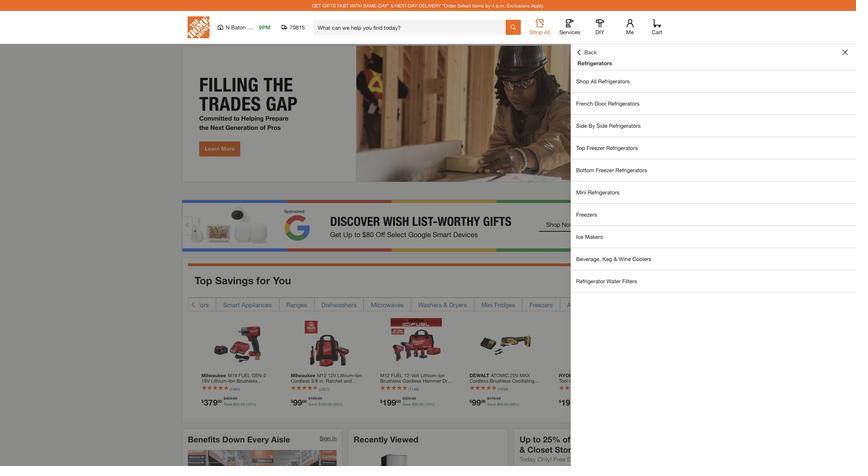 Task type: describe. For each thing, give the bounding box(es) containing it.
w/2
[[444, 384, 452, 389]]

with inside m12 12v lithium-ion cordless 3/8 in. ratchet and screwdriver combo kit (2-tool) with battery, charger, tool bag
[[291, 389, 300, 395]]

gifts
[[323, 3, 336, 8]]

6 / 15 group
[[645, 318, 724, 418]]

%) for $ 99 00 $ 199 . 00 save $ 100 . 00 ( 50 %)
[[338, 402, 343, 407]]

charger inside atomic 20v max cordless brushless oscillating multi tool with (1) 20v 2.0ah battery and charger
[[496, 389, 513, 395]]

kit inside 'one+ 18v cordless 6- tool combo kit with 1.5 ah battery, 4.0 ah battery, and charger'
[[586, 378, 592, 384]]

sign in link
[[320, 435, 337, 442]]

1 horizontal spatial ah
[[612, 378, 617, 384]]

ice
[[576, 233, 584, 240]]

exclusions
[[507, 3, 530, 8]]

00 right the "429"
[[233, 397, 237, 401]]

services button
[[559, 19, 581, 36]]

french door refrigerators
[[576, 100, 640, 107]]

viewed
[[390, 435, 418, 444]]

4
[[492, 3, 495, 8]]

12
[[247, 402, 251, 407]]

$ 99 00 $ 199 . 00 save $ 100 . 00 ( 50 %)
[[291, 397, 343, 407]]

$ 199 00 $ 229 . 00 save $ 30 . 00 ( 13 %)
[[380, 397, 435, 407]]

with inside 'one+ 18v cordless 6- tool combo kit with 1.5 ah battery, 4.0 ah battery, and charger'
[[593, 378, 602, 384]]

same-
[[363, 3, 378, 8]]

refrigerator water filters
[[576, 278, 637, 284]]

refrigerator
[[576, 278, 605, 284]]

2921
[[320, 387, 329, 391]]

dishwashers
[[322, 301, 357, 309]]

1.5
[[604, 378, 610, 384]]

recently viewed
[[354, 435, 418, 444]]

me button
[[619, 19, 641, 36]]

00 left the "429"
[[217, 399, 222, 404]]

in
[[332, 435, 337, 442]]

shop all button
[[529, 19, 551, 36]]

to
[[533, 435, 541, 444]]

00 right the 100
[[328, 402, 332, 407]]

combo inside 'one+ 18v cordless 6- tool combo kit with 1.5 ah battery, 4.0 ah battery, and charger'
[[569, 378, 585, 384]]

99 for atomic 20v max cordless brushless oscillating multi tool with (1) 20v 2.0ah battery and charger
[[472, 398, 481, 407]]

off
[[563, 435, 573, 444]]

combo inside m12 12v lithium-ion cordless 3/8 in. ratchet and screwdriver combo kit (2-tool) with battery, charger, tool bag
[[318, 384, 334, 389]]

feedback link image
[[847, 116, 856, 152]]

makers
[[585, 233, 603, 240]]

6-
[[620, 373, 624, 378]]

lithium- inside m12 fuel 12-volt lithium-ion brushless cordless hammer drill and impact driver combo kit w/2 batteries and bag (2-tool)
[[421, 373, 438, 378]]

save for $ 199 00 $ 229 . 00 save $ 30 . 00 ( 13 %)
[[403, 402, 411, 407]]

oscillating
[[512, 378, 535, 384]]

$ 199
[[559, 398, 575, 407]]

wine
[[619, 256, 631, 262]]

4.0
[[577, 384, 583, 389]]

ratchet
[[326, 378, 342, 384]]

day*
[[378, 3, 389, 8]]

and inside 'one+ 18v cordless 6- tool combo kit with 1.5 ah battery, 4.0 ah battery, and charger'
[[610, 384, 618, 389]]

dewalt
[[470, 373, 489, 378]]

(2- inside m12 fuel 12-volt lithium-ion brushless cordless hammer drill and impact driver combo kit w/2 batteries and bag (2-tool)
[[420, 389, 426, 395]]

freezers link
[[571, 204, 856, 226]]

m12 12v lithium-ion cordless 3/8 in. ratchet and screwdriver combo kit (2-tool) with battery, charger, tool bag image
[[301, 318, 353, 370]]

2 side from the left
[[597, 122, 608, 129]]

00 right 30
[[419, 402, 424, 407]]

2.0ah
[[518, 384, 530, 389]]

( 2921 )
[[319, 387, 329, 391]]

day
[[408, 3, 418, 8]]

freezer for bottom
[[596, 167, 614, 173]]

side by side refrigerators
[[576, 122, 641, 129]]

13
[[426, 402, 430, 407]]

1146
[[410, 387, 418, 391]]

0 horizontal spatial select
[[458, 3, 471, 8]]

cordless inside m12 fuel 12-volt lithium-ion brushless cordless hammer drill and impact driver combo kit w/2 batteries and bag (2-tool)
[[403, 378, 422, 384]]

199 for $ 199 00 $ 229 . 00 save $ 30 . 00 ( 13 %)
[[383, 398, 396, 407]]

229
[[405, 397, 411, 401]]

battery
[[470, 389, 485, 395]]

429
[[226, 397, 232, 401]]

fast
[[337, 3, 349, 8]]

cordless inside 'one+ 18v cordless 6- tool combo kit with 1.5 ah battery, 4.0 ah battery, and charger'
[[600, 373, 619, 378]]

back arrow image
[[191, 301, 197, 308]]

) for $ 99 00 $ 199 . 00 save $ 100 . 00 ( 50 %)
[[329, 387, 329, 391]]

atomic 20v max cordless brushless oscillating multi tool with (1) 20v 2.0ah battery and charger image
[[480, 318, 532, 370]]

closet
[[528, 445, 553, 455]]

atomic 20v max cordless brushless oscillating multi tool with (1) 20v 2.0ah battery and charger
[[470, 373, 535, 395]]

1 side from the left
[[576, 122, 587, 129]]

services
[[560, 29, 580, 35]]

down
[[222, 435, 245, 444]]

screwdriver
[[291, 384, 316, 389]]

hammer
[[423, 378, 441, 384]]

1465
[[231, 387, 239, 391]]

shop all refrigerators
[[576, 78, 630, 84]]

& inside the "washers & dryers" button
[[444, 301, 448, 309]]

save for $ 379 00 $ 429 . 00 save $ 50 . 00 ( 12 %)
[[224, 402, 232, 407]]

00 right 80
[[504, 402, 509, 407]]

refrigerators inside button
[[173, 301, 209, 309]]

bottom freezer refrigerators link
[[571, 159, 856, 181]]

( inside $ 199 00 $ 229 . 00 save $ 30 . 00 ( 13 %)
[[425, 402, 426, 407]]

max
[[520, 373, 530, 378]]

microwaves button
[[364, 298, 411, 311]]

What can we help you find today? search field
[[318, 20, 505, 35]]

multi
[[470, 384, 480, 389]]

save for $ 99 00 $ 199 . 00 save $ 100 . 00 ( 50 %)
[[309, 402, 317, 407]]

mini refrigerators
[[576, 189, 620, 196]]

sign in
[[320, 435, 337, 442]]

ice makers
[[576, 233, 603, 240]]

water
[[607, 278, 621, 284]]

rouge
[[247, 24, 263, 30]]

tool) inside m12 fuel 12-volt lithium-ion brushless cordless hammer drill and impact driver combo kit w/2 batteries and bag (2-tool)
[[426, 389, 436, 395]]

bag for driver
[[410, 389, 419, 395]]

mini fridges button
[[474, 298, 522, 311]]

filters
[[623, 278, 637, 284]]

microwaves
[[371, 301, 404, 309]]

by
[[485, 3, 491, 8]]

appliance parts
[[567, 301, 611, 309]]

charger inside 'one+ 18v cordless 6- tool combo kit with 1.5 ah battery, 4.0 ah battery, and charger'
[[559, 389, 576, 395]]

fridges
[[495, 301, 515, 309]]

$ 379 00 $ 429 . 00 save $ 50 . 00 ( 12 %)
[[202, 397, 256, 407]]

shop all
[[530, 29, 550, 35]]

tool) inside m12 12v lithium-ion cordless 3/8 in. ratchet and screwdriver combo kit (2-tool) with battery, charger, tool bag
[[348, 384, 358, 389]]

2 milwaukee from the left
[[291, 373, 315, 378]]

sign in card banner image
[[188, 450, 337, 466]]

2 horizontal spatial battery,
[[592, 384, 608, 389]]

one+ 18v cordless 6-tool combo kit with 1.5 ah battery, 4.0 ah battery, and charger image
[[570, 318, 621, 370]]

next-
[[395, 3, 408, 8]]

45
[[511, 402, 515, 407]]

driver
[[406, 384, 418, 389]]

get gifts fast with same-day* & next-day delivery *order select items by 4 p.m. exclusions apply.
[[312, 3, 544, 8]]

& inside "beverage, keg & wine coolers" "link"
[[614, 256, 617, 262]]

up
[[520, 435, 531, 444]]

ryobi
[[559, 373, 574, 378]]

12-
[[404, 373, 411, 378]]

) for $ 379 00 $ 429 . 00 save $ 50 . 00 ( 12 %)
[[239, 387, 240, 391]]

baton
[[231, 24, 246, 30]]

milwaukee inside milwaukee link
[[202, 373, 226, 378]]



Task type: locate. For each thing, give the bounding box(es) containing it.
freezers
[[576, 211, 597, 218], [530, 301, 553, 309]]

1 horizontal spatial lithium-
[[421, 373, 438, 378]]

1 horizontal spatial top
[[576, 145, 585, 151]]

& left "dryers"
[[444, 301, 448, 309]]

%) for $ 379 00 $ 429 . 00 save $ 50 . 00 ( 12 %)
[[251, 402, 256, 407]]

%) right 80
[[515, 402, 520, 407]]

save down 179
[[487, 402, 496, 407]]

select left items
[[458, 3, 471, 8]]

( inside $ 379 00 $ 429 . 00 save $ 50 . 00 ( 12 %)
[[246, 402, 247, 407]]

0 horizontal spatial lithium-
[[338, 373, 355, 378]]

2 50 from the left
[[334, 402, 338, 407]]

3 %) from the left
[[430, 402, 435, 407]]

1999
[[499, 387, 507, 391]]

m12 for brushless
[[380, 373, 390, 378]]

3 save from the left
[[403, 402, 411, 407]]

shop down apply.
[[530, 29, 543, 35]]

kit inside m12 12v lithium-ion cordless 3/8 in. ratchet and screwdriver combo kit (2-tool) with battery, charger, tool bag
[[335, 384, 341, 389]]

$ inside $ 199
[[559, 399, 561, 404]]

tool down ratchet
[[338, 389, 347, 395]]

bag inside m12 fuel 12-volt lithium-ion brushless cordless hammer drill and impact driver combo kit w/2 batteries and bag (2-tool)
[[410, 389, 419, 395]]

menu
[[571, 70, 856, 293]]

all up door
[[591, 78, 597, 84]]

%) down milwaukee link
[[251, 402, 256, 407]]

(2- right ( 1146 )
[[420, 389, 426, 395]]

( 1146 )
[[409, 387, 419, 391]]

1 horizontal spatial kit
[[437, 384, 443, 389]]

1 horizontal spatial 99
[[472, 398, 481, 407]]

ah right 1.5
[[612, 378, 617, 384]]

save down 229
[[403, 402, 411, 407]]

save left the 100
[[309, 402, 317, 407]]

1 horizontal spatial tool)
[[426, 389, 436, 395]]

1 horizontal spatial bag
[[410, 389, 419, 395]]

(2-
[[342, 384, 348, 389], [420, 389, 426, 395]]

( 1999 )
[[498, 387, 508, 391]]

ion inside m12 12v lithium-ion cordless 3/8 in. ratchet and screwdriver combo kit (2-tool) with battery, charger, tool bag
[[355, 373, 362, 378]]

shop for shop all
[[530, 29, 543, 35]]

bottom freezer refrigerators
[[576, 167, 647, 173]]

1 ion from the left
[[355, 373, 362, 378]]

refrigerators
[[578, 60, 612, 66], [598, 78, 630, 84], [608, 100, 640, 107], [609, 122, 641, 129], [606, 145, 638, 151], [616, 167, 647, 173], [588, 189, 620, 196], [173, 301, 209, 309]]

cordless inside m12 12v lithium-ion cordless 3/8 in. ratchet and screwdriver combo kit (2-tool) with battery, charger, tool bag
[[291, 378, 310, 384]]

20v right '(1)'
[[508, 384, 516, 389]]

0 horizontal spatial charger
[[496, 389, 513, 395]]

00 left '12'
[[241, 402, 245, 407]]

m12 inside m12 12v lithium-ion cordless 3/8 in. ratchet and screwdriver combo kit (2-tool) with battery, charger, tool bag
[[317, 373, 327, 378]]

0 horizontal spatial m12
[[317, 373, 327, 378]]

00 down screwdriver
[[302, 399, 307, 404]]

tool inside m12 12v lithium-ion cordless 3/8 in. ratchet and screwdriver combo kit (2-tool) with battery, charger, tool bag
[[338, 389, 347, 395]]

cordless inside atomic 20v max cordless brushless oscillating multi tool with (1) 20v 2.0ah battery and charger
[[470, 378, 489, 384]]

2 99 from the left
[[472, 398, 481, 407]]

1 50 from the left
[[235, 402, 240, 407]]

mini refrigerators link
[[571, 182, 856, 203]]

2 horizontal spatial combo
[[569, 378, 585, 384]]

50 inside $ 379 00 $ 429 . 00 save $ 50 . 00 ( 12 %)
[[235, 402, 240, 407]]

0 horizontal spatial 50
[[235, 402, 240, 407]]

199 for $ 199
[[561, 398, 575, 407]]

m12 left the fuel
[[380, 373, 390, 378]]

1 horizontal spatial tool
[[481, 384, 490, 389]]

1 horizontal spatial mini
[[576, 189, 587, 196]]

kit
[[586, 378, 592, 384], [335, 384, 341, 389], [437, 384, 443, 389]]

30
[[414, 402, 418, 407]]

2 horizontal spatial 199
[[561, 398, 575, 407]]

diy
[[596, 29, 605, 35]]

n
[[226, 24, 230, 30]]

7.1 cu. ft. top freezer refrigerator in stainless steel look image
[[362, 451, 427, 466]]

0 horizontal spatial 199
[[311, 397, 317, 401]]

ranges button
[[279, 298, 314, 311]]

1 horizontal spatial battery,
[[559, 384, 575, 389]]

50
[[235, 402, 240, 407], [334, 402, 338, 407]]

all left services
[[544, 29, 550, 35]]

select inside up to 25% off select garage & closet storage solutions today only! free delivery
[[575, 435, 600, 444]]

lithium- right the volt
[[421, 373, 438, 378]]

0 horizontal spatial combo
[[318, 384, 334, 389]]

atomic
[[491, 373, 509, 378]]

with left '(1)'
[[492, 384, 500, 389]]

%) right 30
[[430, 402, 435, 407]]

1 vertical spatial 20v
[[508, 384, 516, 389]]

apply.
[[531, 3, 544, 8]]

0 vertical spatial select
[[458, 3, 471, 8]]

1 horizontal spatial with
[[492, 384, 500, 389]]

top inside menu
[[576, 145, 585, 151]]

brushless up batteries
[[380, 378, 401, 384]]

items
[[472, 3, 484, 8]]

& inside up to 25% off select garage & closet storage solutions today only! free delivery
[[520, 445, 525, 455]]

2 brushless from the left
[[490, 378, 511, 384]]

1 horizontal spatial all
[[591, 78, 597, 84]]

drill
[[443, 378, 451, 384]]

1 milwaukee from the left
[[202, 373, 226, 378]]

80
[[499, 402, 503, 407]]

shop inside button
[[530, 29, 543, 35]]

%) inside $ 379 00 $ 429 . 00 save $ 50 . 00 ( 12 %)
[[251, 402, 256, 407]]

199 inside $ 199 00 $ 229 . 00 save $ 30 . 00 ( 13 %)
[[383, 398, 396, 407]]

all for shop all refrigerators
[[591, 78, 597, 84]]

3/8
[[311, 378, 318, 384]]

with left 1.5
[[593, 378, 602, 384]]

washers
[[418, 301, 442, 309]]

(2- right charger,
[[342, 384, 348, 389]]

battery, down 18v
[[592, 384, 608, 389]]

0 vertical spatial freezers
[[576, 211, 597, 218]]

menu containing shop all refrigerators
[[571, 70, 856, 293]]

0 vertical spatial shop
[[530, 29, 543, 35]]

0 horizontal spatial tool)
[[348, 384, 358, 389]]

save inside "$ 99 00 $ 179 . 00 save $ 80 . 00 ( 45 %)"
[[487, 402, 496, 407]]

00
[[233, 397, 237, 401], [318, 397, 322, 401], [412, 397, 416, 401], [497, 397, 501, 401], [217, 399, 222, 404], [302, 399, 307, 404], [396, 399, 401, 404], [481, 399, 486, 404], [241, 402, 245, 407], [328, 402, 332, 407], [419, 402, 424, 407], [504, 402, 509, 407]]

%) for $ 99 00 $ 179 . 00 save $ 80 . 00 ( 45 %)
[[515, 402, 520, 407]]

9pm
[[259, 24, 271, 30]]

0 horizontal spatial (2-
[[342, 384, 348, 389]]

0 horizontal spatial with
[[291, 389, 300, 395]]

1 brushless from the left
[[380, 378, 401, 384]]

& down up
[[520, 445, 525, 455]]

tool)
[[348, 384, 358, 389], [426, 389, 436, 395]]

*order
[[442, 3, 456, 8]]

tool) right ratchet
[[348, 384, 358, 389]]

charger up 80
[[496, 389, 513, 395]]

ion up w/2
[[438, 373, 445, 378]]

ion right ratchet
[[355, 373, 362, 378]]

french
[[576, 100, 593, 107]]

shop up french
[[576, 78, 589, 84]]

1 charger from the left
[[496, 389, 513, 395]]

1 horizontal spatial freezers
[[576, 211, 597, 218]]

1 m12 from the left
[[317, 373, 327, 378]]

save down the "429"
[[224, 402, 232, 407]]

1 99 from the left
[[293, 398, 302, 407]]

20v left max
[[510, 373, 518, 378]]

shop
[[530, 29, 543, 35], [576, 78, 589, 84]]

the home depot logo image
[[187, 16, 209, 38]]

m12 fuel 12-volt lithium-ion brushless cordless hammer drill and impact driver combo kit w/2 batteries and bag (2-tool) link
[[380, 373, 453, 395]]

cart
[[652, 29, 662, 35]]

1 vertical spatial top
[[195, 274, 212, 287]]

0 horizontal spatial ah
[[585, 384, 591, 389]]

0 vertical spatial 20v
[[510, 373, 518, 378]]

every
[[247, 435, 269, 444]]

0 horizontal spatial bag
[[348, 389, 357, 395]]

tool) down hammer
[[426, 389, 436, 395]]

appliance
[[567, 301, 595, 309]]

1 horizontal spatial 50
[[334, 402, 338, 407]]

6 / 15 image
[[648, 386, 674, 391]]

tool inside 'one+ 18v cordless 6- tool combo kit with 1.5 ah battery, 4.0 ah battery, and charger'
[[559, 378, 568, 384]]

m12 left the 12v
[[317, 373, 327, 378]]

2 horizontal spatial with
[[593, 378, 602, 384]]

milwaukee up 379
[[202, 373, 226, 378]]

ah right 4.0
[[585, 384, 591, 389]]

washers & dryers button
[[411, 298, 474, 311]]

99 inside "$ 99 00 $ 179 . 00 save $ 80 . 00 ( 45 %)"
[[472, 398, 481, 407]]

0 horizontal spatial mini
[[481, 301, 493, 309]]

1 horizontal spatial 199
[[383, 398, 396, 407]]

side right by
[[597, 122, 608, 129]]

0 horizontal spatial shop
[[530, 29, 543, 35]]

( inside $ 99 00 $ 199 . 00 save $ 100 . 00 ( 50 %)
[[333, 402, 334, 407]]

2 charger from the left
[[559, 389, 576, 395]]

kit inside m12 fuel 12-volt lithium-ion brushless cordless hammer drill and impact driver combo kit w/2 batteries and bag (2-tool)
[[437, 384, 443, 389]]

& right "day*" at the left top of the page
[[391, 3, 394, 8]]

0 horizontal spatial brushless
[[380, 378, 401, 384]]

1 horizontal spatial shop
[[576, 78, 589, 84]]

charger up $ 199
[[559, 389, 576, 395]]

1 vertical spatial select
[[575, 435, 600, 444]]

and inside atomic 20v max cordless brushless oscillating multi tool with (1) 20v 2.0ah battery and charger
[[486, 389, 495, 395]]

shop for shop all refrigerators
[[576, 78, 589, 84]]

freezers inside menu
[[576, 211, 597, 218]]

99 inside $ 99 00 $ 199 . 00 save $ 100 . 00 ( 50 %)
[[293, 398, 302, 407]]

50 inside $ 99 00 $ 199 . 00 save $ 100 . 00 ( 50 %)
[[334, 402, 338, 407]]

4 save from the left
[[487, 402, 496, 407]]

top for top freezer refrigerators
[[576, 145, 585, 151]]

ion inside m12 fuel 12-volt lithium-ion brushless cordless hammer drill and impact driver combo kit w/2 batteries and bag (2-tool)
[[438, 373, 445, 378]]

12v
[[328, 373, 336, 378]]

1 horizontal spatial m12
[[380, 373, 390, 378]]

brushless inside atomic 20v max cordless brushless oscillating multi tool with (1) 20v 2.0ah battery and charger
[[490, 378, 511, 384]]

one+ 18v cordless 6- tool combo kit with 1.5 ah battery, 4.0 ah battery, and charger
[[559, 373, 624, 395]]

199 inside $ 99 00 $ 199 . 00 save $ 100 . 00 ( 50 %)
[[311, 397, 317, 401]]

00 up 80
[[497, 397, 501, 401]]

top freezer refrigerators
[[576, 145, 638, 151]]

1 horizontal spatial (2-
[[420, 389, 426, 395]]

0 horizontal spatial 99
[[293, 398, 302, 407]]

with
[[593, 378, 602, 384], [492, 384, 500, 389], [291, 389, 300, 395]]

all inside button
[[544, 29, 550, 35]]

freezer down by
[[587, 145, 605, 151]]

0 horizontal spatial ion
[[355, 373, 362, 378]]

p.m.
[[496, 3, 506, 8]]

freezer
[[587, 145, 605, 151], [596, 167, 614, 173]]

with up $ 99 00 $ 199 . 00 save $ 100 . 00 ( 50 %)
[[291, 389, 300, 395]]

aisle
[[271, 435, 290, 444]]

freezers button
[[522, 298, 560, 311]]

1 horizontal spatial ion
[[438, 373, 445, 378]]

all inside menu
[[591, 78, 597, 84]]

save inside $ 99 00 $ 199 . 00 save $ 100 . 00 ( 50 %)
[[309, 402, 317, 407]]

tool right "multi"
[[481, 384, 490, 389]]

( inside "$ 99 00 $ 179 . 00 save $ 80 . 00 ( 45 %)"
[[510, 402, 511, 407]]

50 right the 100
[[334, 402, 338, 407]]

beverage,
[[576, 256, 601, 262]]

beverage, keg & wine coolers
[[576, 256, 651, 262]]

4 %) from the left
[[515, 402, 520, 407]]

freezer for top
[[587, 145, 605, 151]]

dishwashers button
[[314, 298, 364, 311]]

00 left 229
[[396, 399, 401, 404]]

m12 inside m12 fuel 12-volt lithium-ion brushless cordless hammer drill and impact driver combo kit w/2 batteries and bag (2-tool)
[[380, 373, 390, 378]]

top freezer refrigerators link
[[571, 137, 856, 159]]

top for top savings for you
[[195, 274, 212, 287]]

img for filling the trades gap committed to helping prepare  the next generation of pros image
[[182, 45, 674, 182]]

2 m12 from the left
[[380, 373, 390, 378]]

0 horizontal spatial freezers
[[530, 301, 553, 309]]

1 bag from the left
[[348, 389, 357, 395]]

battery, down 3/8
[[301, 389, 317, 395]]

drawer close image
[[843, 50, 848, 55]]

mini left fridges
[[481, 301, 493, 309]]

m12 fuel 12-volt lithium-ion brushless cordless hammer drill and impact driver combo kit w/2 batteries and bag (2-tool)
[[380, 373, 452, 395]]

1 lithium- from the left
[[338, 373, 355, 378]]

m12 12v lithium-ion cordless 3/8 in. ratchet and screwdriver combo kit (2-tool) with battery, charger, tool bag
[[291, 373, 362, 395]]

keg
[[603, 256, 612, 262]]

storage
[[555, 445, 586, 455]]

kit down the 12v
[[335, 384, 341, 389]]

379
[[204, 398, 217, 407]]

all for shop all
[[544, 29, 550, 35]]

2 save from the left
[[309, 402, 317, 407]]

2 horizontal spatial kit
[[586, 378, 592, 384]]

side left by
[[576, 122, 587, 129]]

benefits
[[188, 435, 220, 444]]

bag for (2-
[[348, 389, 357, 395]]

50 left '12'
[[235, 402, 240, 407]]

brushless inside m12 fuel 12-volt lithium-ion brushless cordless hammer drill and impact driver combo kit w/2 batteries and bag (2-tool)
[[380, 378, 401, 384]]

save inside $ 379 00 $ 429 . 00 save $ 50 . 00 ( 12 %)
[[224, 402, 232, 407]]

0 vertical spatial mini
[[576, 189, 587, 196]]

freezers inside button
[[530, 301, 553, 309]]

.
[[232, 397, 233, 401], [317, 397, 318, 401], [411, 397, 412, 401], [496, 397, 497, 401], [240, 402, 241, 407], [327, 402, 328, 407], [418, 402, 419, 407], [503, 402, 504, 407]]

%) inside $ 199 00 $ 229 . 00 save $ 30 . 00 ( 13 %)
[[430, 402, 435, 407]]

0 horizontal spatial tool
[[338, 389, 347, 395]]

1 vertical spatial shop
[[576, 78, 589, 84]]

kit right 4.0
[[586, 378, 592, 384]]

1 vertical spatial freezers
[[530, 301, 553, 309]]

brushless
[[380, 378, 401, 384], [490, 378, 511, 384]]

brushless up ( 1999 ) at the right bottom of the page
[[490, 378, 511, 384]]

freezer right bottom
[[596, 167, 614, 173]]

combo inside m12 fuel 12-volt lithium-ion brushless cordless hammer drill and impact driver combo kit w/2 batteries and bag (2-tool)
[[420, 384, 436, 389]]

tool inside atomic 20v max cordless brushless oscillating multi tool with (1) 20v 2.0ah battery and charger
[[481, 384, 490, 389]]

free delivery
[[554, 456, 589, 463]]

2 bag from the left
[[410, 389, 419, 395]]

lithium- inside m12 12v lithium-ion cordless 3/8 in. ratchet and screwdriver combo kit (2-tool) with battery, charger, tool bag
[[338, 373, 355, 378]]

1 horizontal spatial milwaukee
[[291, 373, 315, 378]]

%) for $ 199 00 $ 229 . 00 save $ 30 . 00 ( 13 %)
[[430, 402, 435, 407]]

m12 for in.
[[317, 373, 327, 378]]

mini inside button
[[481, 301, 493, 309]]

get
[[312, 3, 321, 8]]

1 vertical spatial freezer
[[596, 167, 614, 173]]

& right keg on the right
[[614, 256, 617, 262]]

99 for m12 12v lithium-ion cordless 3/8 in. ratchet and screwdriver combo kit (2-tool) with battery, charger, tool bag
[[293, 398, 302, 407]]

1 vertical spatial mini
[[481, 301, 493, 309]]

1 horizontal spatial side
[[597, 122, 608, 129]]

and inside m12 12v lithium-ion cordless 3/8 in. ratchet and screwdriver combo kit (2-tool) with battery, charger, tool bag
[[344, 378, 352, 384]]

save inside $ 199 00 $ 229 . 00 save $ 30 . 00 ( 13 %)
[[403, 402, 411, 407]]

0 horizontal spatial milwaukee
[[202, 373, 226, 378]]

top up bottom
[[576, 145, 585, 151]]

tool left 4.0
[[559, 378, 568, 384]]

) for $ 99 00 $ 179 . 00 save $ 80 . 00 ( 45 %)
[[507, 387, 508, 391]]

1 horizontal spatial brushless
[[490, 378, 511, 384]]

0 horizontal spatial top
[[195, 274, 212, 287]]

99 down 'battery'
[[472, 398, 481, 407]]

ice makers link
[[571, 226, 856, 248]]

)
[[239, 387, 240, 391], [329, 387, 329, 391], [418, 387, 419, 391], [507, 387, 508, 391]]

0 vertical spatial top
[[576, 145, 585, 151]]

coolers
[[633, 256, 651, 262]]

m18 fuel gen-2 18v lithium-ion brushless cordless mid torque 1/2 in. impact wrench f ring w/5.0ah starter kit image
[[212, 318, 263, 370]]

00 up the 100
[[318, 397, 322, 401]]

2 horizontal spatial tool
[[559, 378, 568, 384]]

1 ) from the left
[[239, 387, 240, 391]]

battery, down ryobi at the bottom
[[559, 384, 575, 389]]

in.
[[319, 378, 325, 384]]

%) right the 100
[[338, 402, 343, 407]]

4 ) from the left
[[507, 387, 508, 391]]

appliance parts button
[[560, 298, 618, 311]]

%) inside "$ 99 00 $ 179 . 00 save $ 80 . 00 ( 45 %)"
[[515, 402, 520, 407]]

00 left 179
[[481, 399, 486, 404]]

0 horizontal spatial side
[[576, 122, 587, 129]]

179
[[489, 397, 496, 401]]

3 ) from the left
[[418, 387, 419, 391]]

1 save from the left
[[224, 402, 232, 407]]

1 vertical spatial all
[[591, 78, 597, 84]]

with inside atomic 20v max cordless brushless oscillating multi tool with (1) 20v 2.0ah battery and charger
[[492, 384, 500, 389]]

cart link
[[650, 19, 665, 36]]

2 ion from the left
[[438, 373, 445, 378]]

00 up 30
[[412, 397, 416, 401]]

2 lithium- from the left
[[421, 373, 438, 378]]

) for $ 199 00 $ 229 . 00 save $ 30 . 00 ( 13 %)
[[418, 387, 419, 391]]

1 horizontal spatial select
[[575, 435, 600, 444]]

2 %) from the left
[[338, 402, 343, 407]]

top
[[576, 145, 585, 151], [195, 274, 212, 287]]

( 1465 )
[[230, 387, 240, 391]]

lithium- right the 12v
[[338, 373, 355, 378]]

(2- inside m12 12v lithium-ion cordless 3/8 in. ratchet and screwdriver combo kit (2-tool) with battery, charger, tool bag
[[342, 384, 348, 389]]

0 horizontal spatial battery,
[[301, 389, 317, 395]]

save for $ 99 00 $ 179 . 00 save $ 80 . 00 ( 45 %)
[[487, 402, 496, 407]]

washers & dryers
[[418, 301, 467, 309]]

1 %) from the left
[[251, 402, 256, 407]]

0 horizontal spatial kit
[[335, 384, 341, 389]]

milwaukee up screwdriver
[[291, 373, 315, 378]]

today only!
[[520, 456, 552, 463]]

select right off at the bottom of page
[[575, 435, 600, 444]]

%) inside $ 99 00 $ 199 . 00 save $ 100 . 00 ( 50 %)
[[338, 402, 343, 407]]

m12 fuel 12-volt lithium-ion brushless cordless hammer drill and impact driver combo kit w/2 batteries and bag (2-tool) image
[[391, 318, 442, 370]]

0 vertical spatial all
[[544, 29, 550, 35]]

kit left w/2
[[437, 384, 443, 389]]

mini down bottom
[[576, 189, 587, 196]]

0 vertical spatial freezer
[[587, 145, 605, 151]]

mini for mini refrigerators
[[576, 189, 587, 196]]

n baton rouge
[[226, 24, 263, 30]]

battery, inside m12 12v lithium-ion cordless 3/8 in. ratchet and screwdriver combo kit (2-tool) with battery, charger, tool bag
[[301, 389, 317, 395]]

garage
[[602, 435, 631, 444]]

1 horizontal spatial combo
[[420, 384, 436, 389]]

1 horizontal spatial charger
[[559, 389, 576, 395]]

2 ) from the left
[[329, 387, 329, 391]]

mini for mini fridges
[[481, 301, 493, 309]]

top up back arrow image in the bottom of the page
[[195, 274, 212, 287]]

bag inside m12 12v lithium-ion cordless 3/8 in. ratchet and screwdriver combo kit (2-tool) with battery, charger, tool bag
[[348, 389, 357, 395]]

0 horizontal spatial all
[[544, 29, 550, 35]]

99 down screwdriver
[[293, 398, 302, 407]]



Task type: vqa. For each thing, say whether or not it's contained in the screenshot.
-
no



